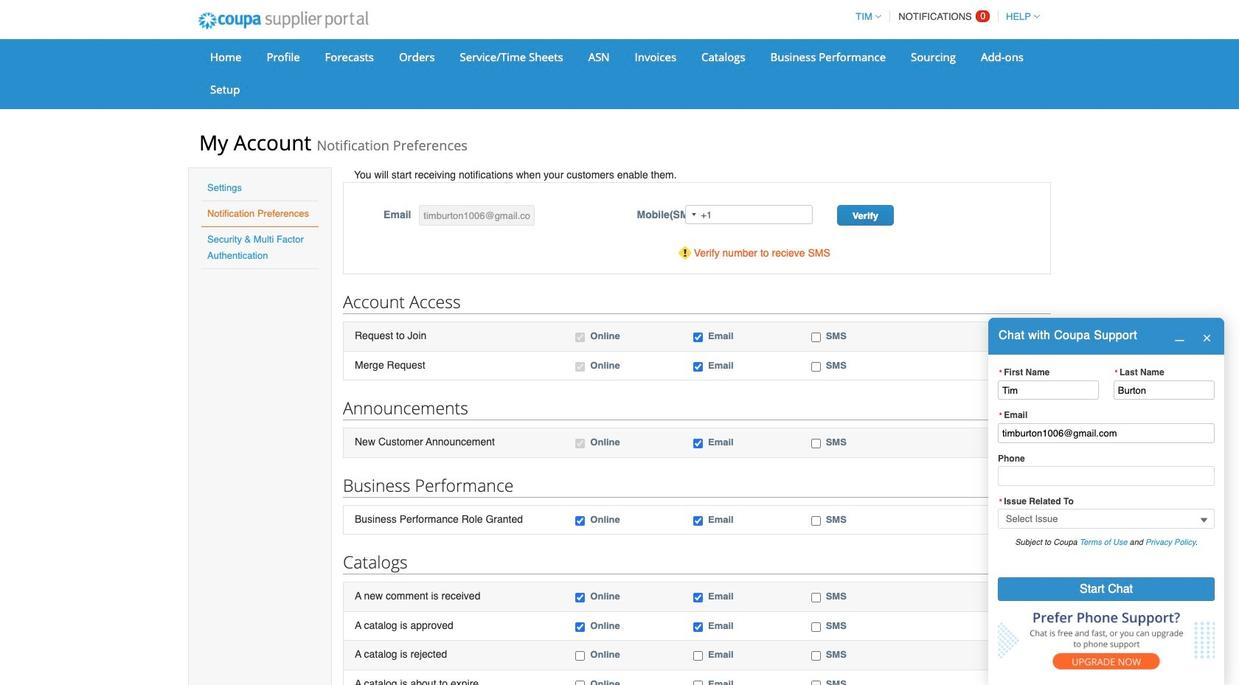 Task type: describe. For each thing, give the bounding box(es) containing it.
+1 201-555-0123 text field
[[686, 205, 813, 224]]

coupa supplier portal image
[[188, 2, 378, 39]]

Telephone country code field
[[686, 206, 701, 224]]



Task type: locate. For each thing, give the bounding box(es) containing it.
0 horizontal spatial text default image
[[1175, 332, 1185, 342]]

None field
[[998, 509, 1215, 529]]

None button
[[998, 578, 1215, 602]]

navigation
[[850, 2, 1040, 31]]

None checkbox
[[811, 333, 821, 342], [576, 362, 585, 372], [811, 362, 821, 372], [694, 439, 703, 449], [576, 516, 585, 526], [576, 593, 585, 603], [811, 593, 821, 603], [811, 623, 821, 632], [694, 652, 703, 661], [811, 652, 821, 661], [576, 681, 585, 685], [694, 681, 703, 685], [811, 333, 821, 342], [576, 362, 585, 372], [811, 362, 821, 372], [694, 439, 703, 449], [576, 516, 585, 526], [576, 593, 585, 603], [811, 593, 821, 603], [811, 623, 821, 632], [694, 652, 703, 661], [811, 652, 821, 661], [576, 681, 585, 685], [694, 681, 703, 685]]

telephone country code image
[[692, 213, 697, 216]]

None checkbox
[[576, 333, 585, 342], [694, 333, 703, 342], [694, 362, 703, 372], [576, 439, 585, 449], [811, 439, 821, 449], [694, 516, 703, 526], [811, 516, 821, 526], [694, 593, 703, 603], [576, 623, 585, 632], [694, 623, 703, 632], [576, 652, 585, 661], [811, 681, 821, 685], [576, 333, 585, 342], [694, 333, 703, 342], [694, 362, 703, 372], [576, 439, 585, 449], [811, 439, 821, 449], [694, 516, 703, 526], [811, 516, 821, 526], [694, 593, 703, 603], [576, 623, 585, 632], [694, 623, 703, 632], [576, 652, 585, 661], [811, 681, 821, 685]]

text default image
[[1175, 332, 1185, 342], [1202, 333, 1212, 343]]

Select Issue text field
[[998, 509, 1215, 529]]

1 horizontal spatial text default image
[[1202, 333, 1212, 343]]

None text field
[[998, 381, 1100, 400]]

None telephone field
[[998, 467, 1215, 486]]

None text field
[[419, 205, 535, 226], [1114, 381, 1215, 400], [998, 424, 1215, 443], [419, 205, 535, 226], [1114, 381, 1215, 400], [998, 424, 1215, 443]]

dialog
[[989, 318, 1225, 685]]



Task type: vqa. For each thing, say whether or not it's contained in the screenshot.
'Coupa Supplier Portal' image to the left
no



